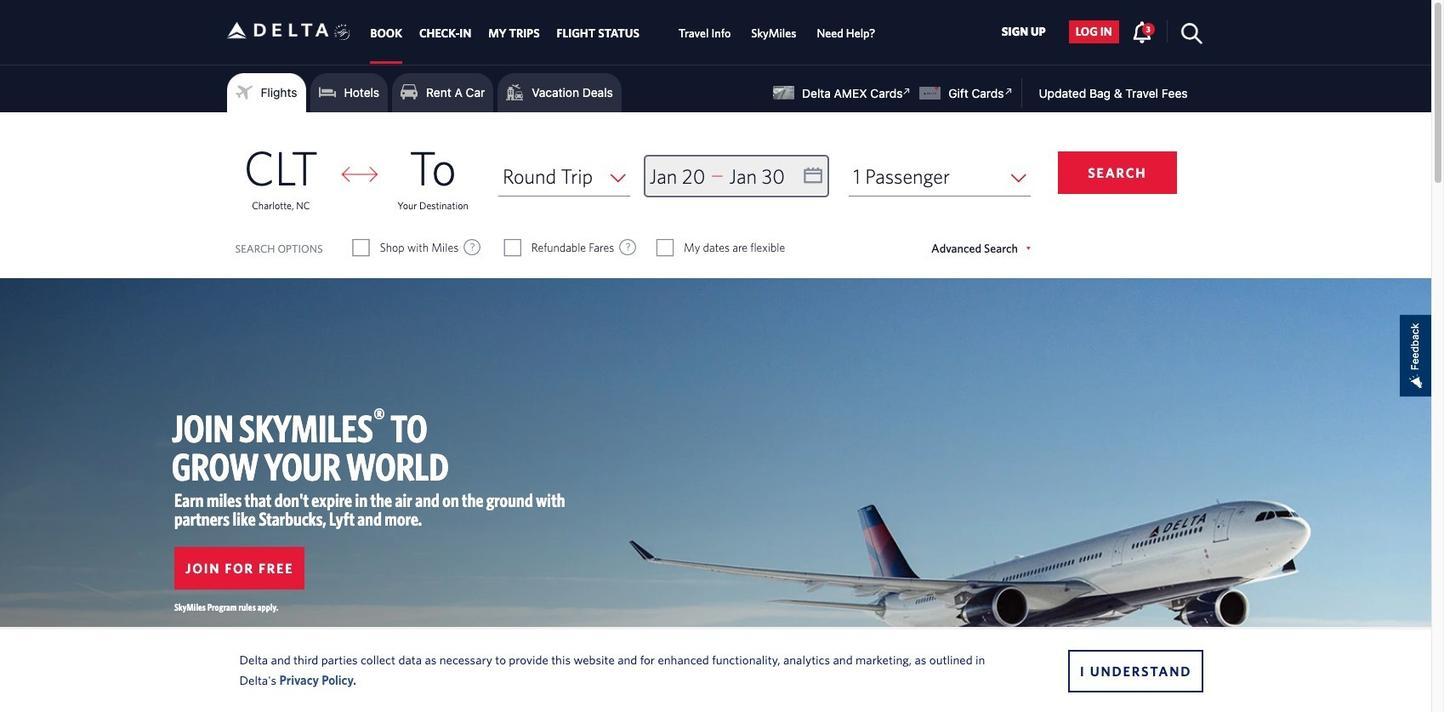 Task type: locate. For each thing, give the bounding box(es) containing it.
None checkbox
[[354, 239, 369, 256], [505, 239, 520, 256], [658, 239, 673, 256], [354, 239, 369, 256], [505, 239, 520, 256], [658, 239, 673, 256]]

skyteam image
[[334, 6, 351, 59]]

delta air lines image
[[227, 4, 329, 57]]

tab panel
[[0, 112, 1432, 278]]

None field
[[498, 157, 630, 197], [849, 157, 1031, 197], [498, 157, 630, 197], [849, 157, 1031, 197]]

tab list
[[362, 0, 886, 64]]

None text field
[[645, 157, 827, 197]]



Task type: vqa. For each thing, say whether or not it's contained in the screenshot.
"text field"
yes



Task type: describe. For each thing, give the bounding box(es) containing it.
this link opens another site in a new window that may not follow the same accessibility policies as delta air lines. image
[[1001, 83, 1017, 100]]

this link opens another site in a new window that may not follow the same accessibility policies as delta air lines. image
[[899, 83, 916, 100]]



